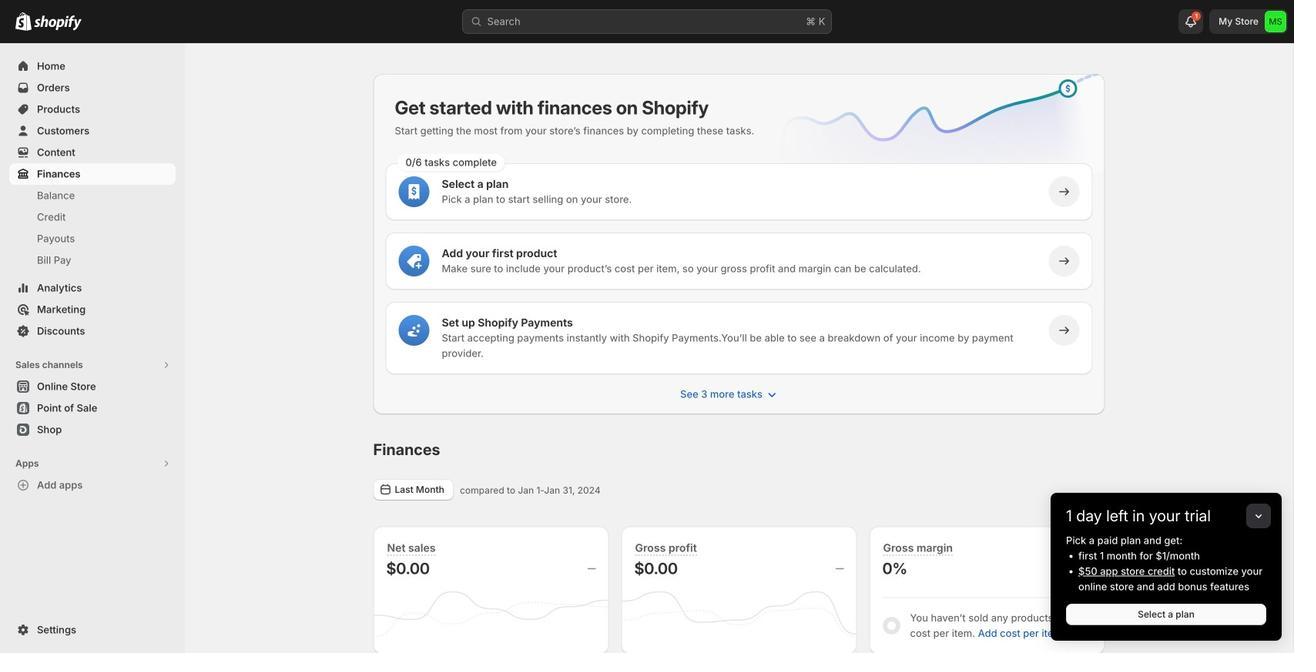 Task type: describe. For each thing, give the bounding box(es) containing it.
add your first product image
[[407, 254, 422, 269]]

set up shopify payments image
[[407, 323, 422, 338]]

my store image
[[1265, 11, 1287, 32]]



Task type: vqa. For each thing, say whether or not it's contained in the screenshot.
SEARCH COUNTRIES text box
no



Task type: locate. For each thing, give the bounding box(es) containing it.
select a plan image
[[407, 184, 422, 200]]

line chart image
[[756, 71, 1109, 197]]

shopify image
[[15, 12, 32, 31]]

shopify image
[[34, 15, 82, 31]]



